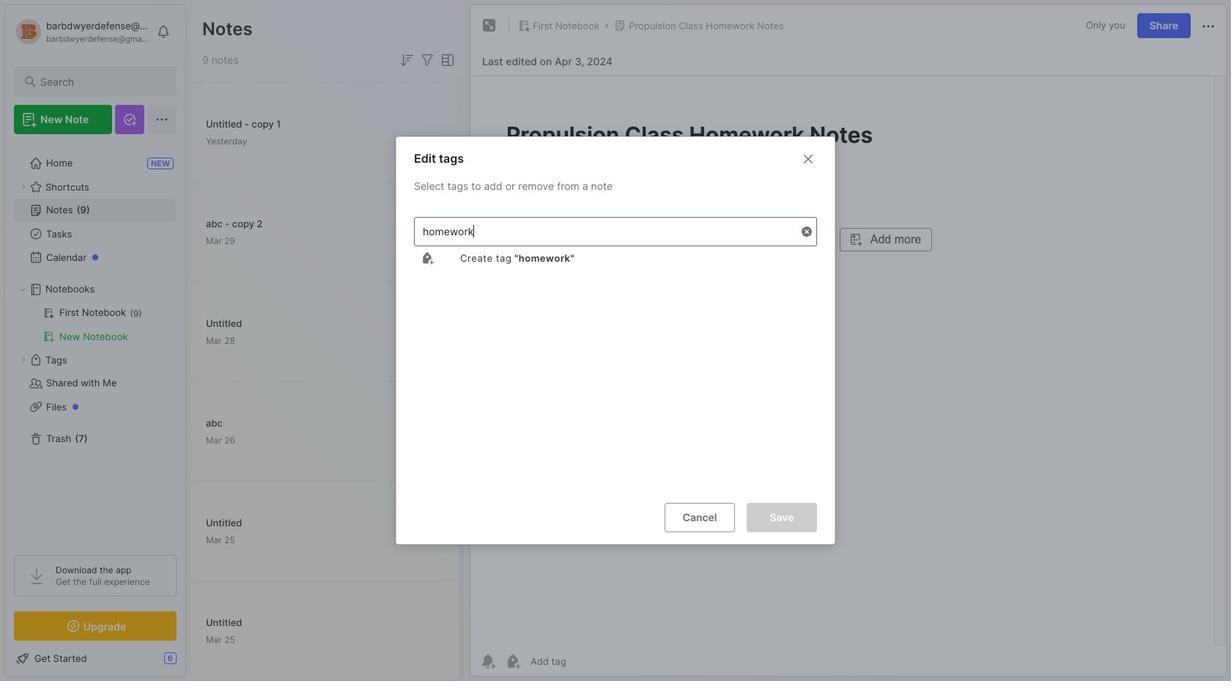 Task type: describe. For each thing, give the bounding box(es) containing it.
cell inside select tags to add or remove from a note element
[[445, 252, 575, 265]]

Note Editor text field
[[471, 76, 1226, 646]]

note window element
[[470, 4, 1227, 677]]

Search text field
[[40, 75, 163, 89]]

select tags to add or remove from a note element
[[397, 205, 835, 491]]

expand tags image
[[19, 356, 28, 364]]

close image
[[800, 150, 817, 168]]

Find tags or enter new tag name… text field
[[415, 222, 798, 241]]

expand note image
[[481, 17, 498, 34]]

add tag image
[[504, 652, 522, 670]]



Task type: vqa. For each thing, say whether or not it's contained in the screenshot.
More Field
no



Task type: locate. For each thing, give the bounding box(es) containing it.
group
[[14, 301, 176, 348]]

none search field inside main element
[[40, 73, 163, 90]]

group inside main element
[[14, 301, 176, 348]]

cell
[[445, 252, 575, 265]]

add a reminder image
[[479, 652, 497, 670]]

tree
[[5, 143, 185, 542]]

main element
[[0, 0, 191, 681]]

tree inside main element
[[5, 143, 185, 542]]

None search field
[[40, 73, 163, 90]]

expand notebooks image
[[19, 285, 28, 294]]



